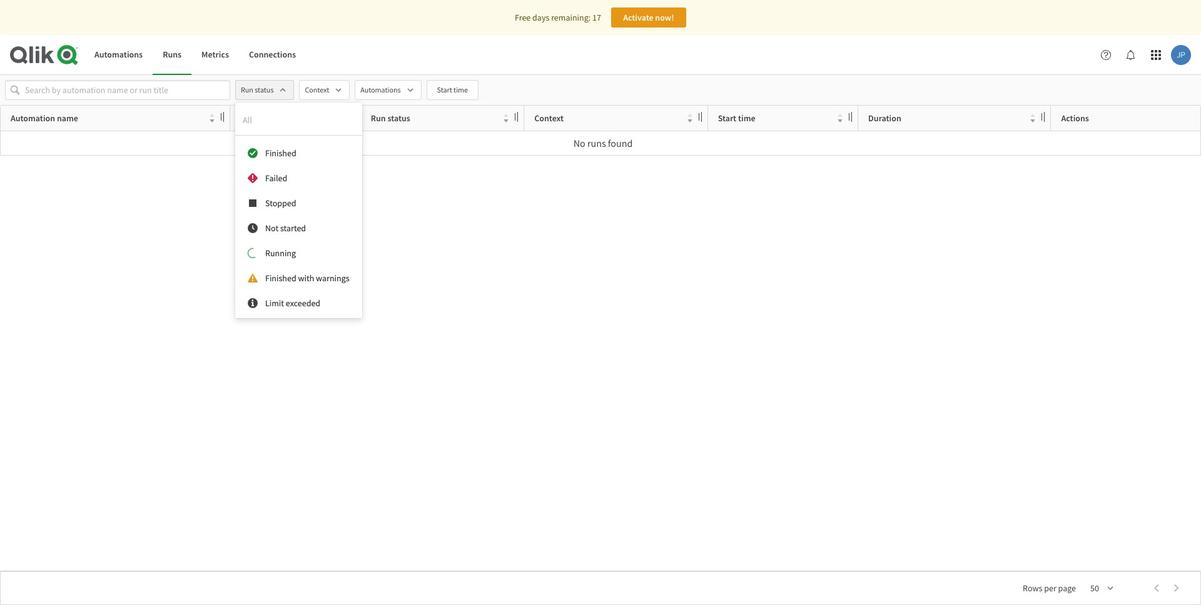 Task type: locate. For each thing, give the bounding box(es) containing it.
stopped option
[[235, 191, 362, 216]]

option
[[235, 135, 362, 136]]

finished inside option
[[265, 148, 296, 159]]

menu item up stopped
[[243, 168, 265, 188]]

page
[[1058, 583, 1076, 594]]

0 horizontal spatial run
[[241, 85, 253, 94]]

1 horizontal spatial status
[[388, 113, 410, 124]]

menu item inside stopped option
[[243, 193, 265, 213]]

menu item up failed on the top left of the page
[[243, 143, 265, 163]]

tab list
[[84, 35, 306, 75]]

17
[[593, 12, 601, 23]]

menu item up not
[[243, 193, 265, 213]]

5 menu item from the top
[[243, 268, 265, 288]]

0 vertical spatial finished
[[265, 148, 296, 159]]

menu item left exceeded
[[243, 293, 265, 313]]

4 menu item from the top
[[243, 218, 265, 238]]

start time
[[437, 85, 468, 94], [718, 113, 756, 124]]

not started option
[[235, 216, 362, 241]]

no
[[574, 137, 586, 150]]

0 vertical spatial status
[[255, 85, 274, 94]]

activate
[[623, 12, 654, 23]]

finished option
[[235, 141, 362, 166]]

run status inside dropdown button
[[241, 85, 274, 94]]

1 vertical spatial start
[[718, 113, 737, 124]]

0 horizontal spatial start
[[437, 85, 452, 94]]

menu item
[[243, 143, 265, 163], [243, 168, 265, 188], [243, 193, 265, 213], [243, 218, 265, 238], [243, 268, 265, 288], [243, 293, 265, 313]]

now!
[[655, 12, 674, 23]]

menu item up run in progress image
[[243, 218, 265, 238]]

finished for finished
[[265, 148, 296, 159]]

start inside start time button
[[437, 85, 452, 94]]

0 vertical spatial run
[[241, 85, 253, 94]]

menu item inside failed option
[[243, 168, 265, 188]]

0 vertical spatial start
[[437, 85, 452, 94]]

time inside button
[[454, 85, 468, 94]]

automations button
[[84, 35, 153, 75]]

1 vertical spatial start time
[[718, 113, 756, 124]]

failed
[[265, 173, 287, 184]]

menu item down run in progress image
[[243, 268, 265, 288]]

2 finished from the top
[[265, 273, 296, 284]]

finished down running
[[265, 273, 296, 284]]

context
[[535, 113, 564, 124]]

status
[[255, 85, 274, 94], [388, 113, 410, 124]]

run
[[241, 85, 253, 94], [371, 113, 386, 124]]

1 finished from the top
[[265, 148, 296, 159]]

0 vertical spatial time
[[454, 85, 468, 94]]

started
[[280, 223, 306, 234]]

runs
[[163, 49, 182, 60]]

duration
[[869, 113, 902, 124]]

days
[[533, 12, 550, 23]]

1 vertical spatial time
[[738, 113, 756, 124]]

actions
[[1062, 113, 1089, 124]]

menu item inside finished with warnings option
[[243, 268, 265, 288]]

0 horizontal spatial status
[[255, 85, 274, 94]]

finished
[[265, 148, 296, 159], [265, 273, 296, 284]]

3 menu item from the top
[[243, 193, 265, 213]]

limit exceeded option
[[235, 291, 362, 316]]

with
[[298, 273, 314, 284]]

0 horizontal spatial run status
[[241, 85, 274, 94]]

running
[[265, 248, 296, 259]]

exceeded
[[286, 298, 320, 309]]

start time button
[[426, 80, 479, 100]]

menu item inside not started option
[[243, 218, 265, 238]]

menu item inside finished option
[[243, 143, 265, 163]]

0 vertical spatial start time
[[437, 85, 468, 94]]

1 vertical spatial run
[[371, 113, 386, 124]]

1 vertical spatial status
[[388, 113, 410, 124]]

connections
[[249, 49, 296, 60]]

running option
[[235, 241, 362, 266]]

automation name
[[11, 113, 78, 124]]

runs
[[587, 137, 606, 150]]

1 horizontal spatial start time
[[718, 113, 756, 124]]

time
[[454, 85, 468, 94], [738, 113, 756, 124]]

metrics
[[202, 49, 229, 60]]

1 horizontal spatial run
[[371, 113, 386, 124]]

start time inside button
[[437, 85, 468, 94]]

metrics button
[[192, 35, 239, 75]]

0 horizontal spatial time
[[454, 85, 468, 94]]

list box
[[235, 103, 362, 318]]

0 horizontal spatial start time
[[437, 85, 468, 94]]

automations
[[94, 49, 143, 60]]

1 menu item from the top
[[243, 143, 265, 163]]

menu item inside limit exceeded option
[[243, 293, 265, 313]]

1 vertical spatial finished
[[265, 273, 296, 284]]

run status
[[241, 85, 274, 94], [371, 113, 410, 124]]

finished for finished with warnings
[[265, 273, 296, 284]]

1 horizontal spatial run status
[[371, 113, 410, 124]]

found
[[608, 137, 633, 150]]

0 vertical spatial run status
[[241, 85, 274, 94]]

run inside run status dropdown button
[[241, 85, 253, 94]]

start
[[437, 85, 452, 94], [718, 113, 737, 124]]

menu item for finished with warnings
[[243, 268, 265, 288]]

finished up failed on the top left of the page
[[265, 148, 296, 159]]

2 menu item from the top
[[243, 168, 265, 188]]

6 menu item from the top
[[243, 293, 265, 313]]

1 vertical spatial run status
[[371, 113, 410, 124]]

finished inside option
[[265, 273, 296, 284]]



Task type: describe. For each thing, give the bounding box(es) containing it.
run in progress progress bar
[[246, 247, 260, 260]]

menu item for limit exceeded
[[243, 293, 265, 313]]

activate now!
[[623, 12, 674, 23]]

warnings
[[316, 273, 350, 284]]

rows per page
[[1023, 583, 1076, 594]]

menu item for not started
[[243, 218, 265, 238]]

rows
[[1023, 583, 1043, 594]]

stopped
[[265, 198, 296, 209]]

activate now! link
[[611, 8, 686, 28]]

run in progress image
[[246, 247, 260, 260]]

free
[[515, 12, 531, 23]]

name
[[57, 113, 78, 124]]

tab list containing automations
[[84, 35, 306, 75]]

failed option
[[235, 166, 362, 191]]

menu item for stopped
[[243, 193, 265, 213]]

Search by automation name or run title text field
[[25, 80, 210, 100]]

finished with warnings option
[[235, 266, 362, 291]]

title
[[240, 113, 257, 124]]

1 horizontal spatial start
[[718, 113, 737, 124]]

1 horizontal spatial time
[[738, 113, 756, 124]]

menu item for finished
[[243, 143, 265, 163]]

list box containing finished
[[235, 103, 362, 318]]

free days remaining: 17
[[515, 12, 601, 23]]

per
[[1044, 583, 1057, 594]]

connections button
[[239, 35, 306, 75]]

limit
[[265, 298, 284, 309]]

status inside run status dropdown button
[[255, 85, 274, 94]]

menu item for failed
[[243, 168, 265, 188]]

finished with warnings
[[265, 273, 350, 284]]

no runs found
[[574, 137, 633, 150]]

run status button
[[235, 80, 294, 100]]

not
[[265, 223, 279, 234]]

remaining:
[[551, 12, 591, 23]]

automation
[[11, 113, 55, 124]]

not started
[[265, 223, 306, 234]]

runs button
[[153, 35, 192, 75]]

limit exceeded
[[265, 298, 320, 309]]



Task type: vqa. For each thing, say whether or not it's contained in the screenshot.
Aarhus
no



